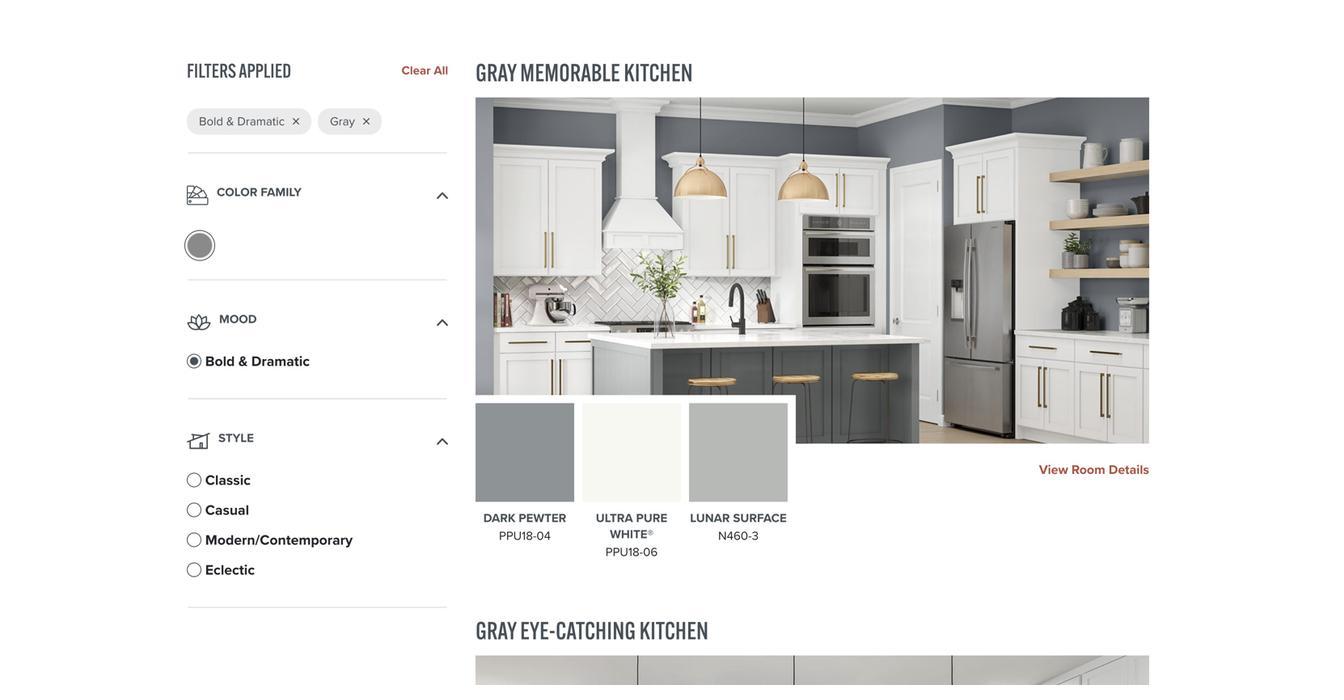 Task type: locate. For each thing, give the bounding box(es) containing it.
classic
[[205, 470, 251, 491]]

close x image
[[293, 118, 299, 125], [363, 118, 370, 125]]

bold down mood
[[205, 351, 235, 372]]

1 vertical spatial &
[[239, 351, 248, 372]]

surface
[[733, 509, 787, 527]]

& down filters applied
[[226, 112, 234, 130]]

caret image
[[437, 192, 448, 199], [187, 314, 211, 331], [437, 319, 448, 326], [187, 433, 210, 450], [437, 438, 448, 445]]

dramatic down applied in the left top of the page
[[237, 112, 285, 130]]

bold
[[199, 112, 223, 130], [205, 351, 235, 372]]

view room details link
[[1040, 460, 1150, 479]]

ppu18- inside ultra pure white® ppu18-06
[[606, 543, 643, 561]]

0 vertical spatial dramatic
[[237, 112, 285, 130]]

style button
[[187, 428, 448, 454]]

lunar surface n460-3
[[690, 509, 787, 545]]

2 vertical spatial gray
[[476, 615, 517, 646]]

eye-
[[520, 615, 556, 646]]

filters applied
[[187, 58, 291, 83]]

gray for gray
[[330, 112, 355, 130]]

gray up color family button
[[330, 112, 355, 130]]

& down mood
[[239, 351, 248, 372]]

gray
[[476, 57, 517, 88], [330, 112, 355, 130], [476, 615, 517, 646]]

bold & dramatic
[[199, 112, 285, 130], [205, 351, 310, 372]]

bold & dramatic down mood
[[205, 351, 310, 372]]

kitchen
[[624, 57, 693, 88], [640, 615, 709, 646]]

1 close x image from the left
[[293, 118, 299, 125]]

1 horizontal spatial &
[[239, 351, 248, 372]]

1 vertical spatial kitchen
[[640, 615, 709, 646]]

caret image
[[187, 186, 209, 205]]

catching
[[556, 615, 636, 646]]

clear
[[402, 62, 431, 79]]

clear all button
[[394, 62, 448, 79]]

applied
[[239, 58, 291, 83]]

0 horizontal spatial ppu18-
[[499, 527, 537, 545]]

0 horizontal spatial close x image
[[293, 118, 299, 125]]

modern/contemporary
[[205, 529, 353, 550]]

n460-
[[719, 527, 752, 545]]

ppu18- inside the dark pewter ppu18-04
[[499, 527, 537, 545]]

dark pewter ppu18-04
[[484, 509, 567, 545]]

gray eye-catching kitchen
[[476, 615, 709, 646]]

casual button
[[187, 499, 365, 526]]

dramatic
[[237, 112, 285, 130], [251, 351, 310, 372]]

1 vertical spatial bold & dramatic
[[205, 351, 310, 372]]

classic button
[[187, 470, 365, 496]]

dramatic down mood button
[[251, 351, 310, 372]]

eclectic
[[205, 559, 255, 580]]

1 vertical spatial dramatic
[[251, 351, 310, 372]]

mood button
[[187, 309, 448, 335]]

all
[[434, 62, 448, 79]]

caret image for style
[[437, 438, 448, 445]]

0 vertical spatial &
[[226, 112, 234, 130]]

style
[[218, 429, 254, 447]]

casual
[[205, 499, 249, 521]]

1 vertical spatial gray
[[330, 112, 355, 130]]

ultra pure white® ppu18-06
[[596, 509, 668, 561]]

clear all
[[402, 62, 448, 79]]

0 vertical spatial bold & dramatic
[[199, 112, 285, 130]]

bold & dramatic down filters applied
[[199, 112, 285, 130]]

0 vertical spatial gray
[[476, 57, 517, 88]]

gray right all
[[476, 57, 517, 88]]

0 horizontal spatial &
[[226, 112, 234, 130]]

1 vertical spatial bold
[[205, 351, 235, 372]]

bold down filters
[[199, 112, 223, 130]]

& inside button
[[239, 351, 248, 372]]

gray for gray eye-catching kitchen
[[476, 615, 517, 646]]

1 horizontal spatial close x image
[[363, 118, 370, 125]]

caret image inside color family button
[[437, 192, 448, 199]]

gray classic bold & dramatic kitchen image
[[476, 98, 1150, 444]]

1 horizontal spatial ppu18-
[[606, 543, 643, 561]]

color
[[217, 183, 258, 201]]

2 close x image from the left
[[363, 118, 370, 125]]

bold & dramatic inside button
[[205, 351, 310, 372]]

gray left eye-
[[476, 615, 517, 646]]

ppu18-
[[499, 527, 537, 545], [606, 543, 643, 561]]

&
[[226, 112, 234, 130], [239, 351, 248, 372]]



Task type: describe. For each thing, give the bounding box(es) containing it.
bold inside bold & dramatic button
[[205, 351, 235, 372]]

pure
[[636, 509, 668, 527]]

gray casual bold & dramatic kitchen image
[[476, 656, 1150, 685]]

modern/contemporary button
[[187, 529, 365, 556]]

family
[[261, 183, 302, 201]]

3
[[752, 527, 759, 545]]

color family
[[217, 183, 302, 201]]

gray for gray memorable kitchen
[[476, 57, 517, 88]]

color family button
[[187, 182, 448, 208]]

gray memorable kitchen
[[476, 57, 693, 88]]

ultra
[[596, 509, 633, 527]]

bold & dramatic button
[[187, 351, 365, 377]]

pewter
[[519, 509, 567, 527]]

caret image for mood
[[437, 319, 448, 326]]

room
[[1072, 460, 1106, 479]]

dark
[[484, 509, 516, 527]]

dramatic inside button
[[251, 351, 310, 372]]

04
[[537, 527, 551, 545]]

caret image for color family
[[437, 192, 448, 199]]

06
[[643, 543, 658, 561]]

close x image for gray
[[363, 118, 370, 125]]

view room details
[[1040, 460, 1150, 479]]

memorable
[[520, 57, 620, 88]]

lunar
[[690, 509, 730, 527]]

filters
[[187, 58, 236, 83]]

view
[[1040, 460, 1069, 479]]

eclectic button
[[187, 559, 365, 586]]

close x image for bold & dramatic
[[293, 118, 299, 125]]

details
[[1109, 460, 1150, 479]]

white®
[[610, 526, 654, 543]]

0 vertical spatial kitchen
[[624, 57, 693, 88]]

0 vertical spatial bold
[[199, 112, 223, 130]]

mood
[[219, 310, 257, 328]]



Task type: vqa. For each thing, say whether or not it's contained in the screenshot.
GRAY MEMORABLE KITCHEN
yes



